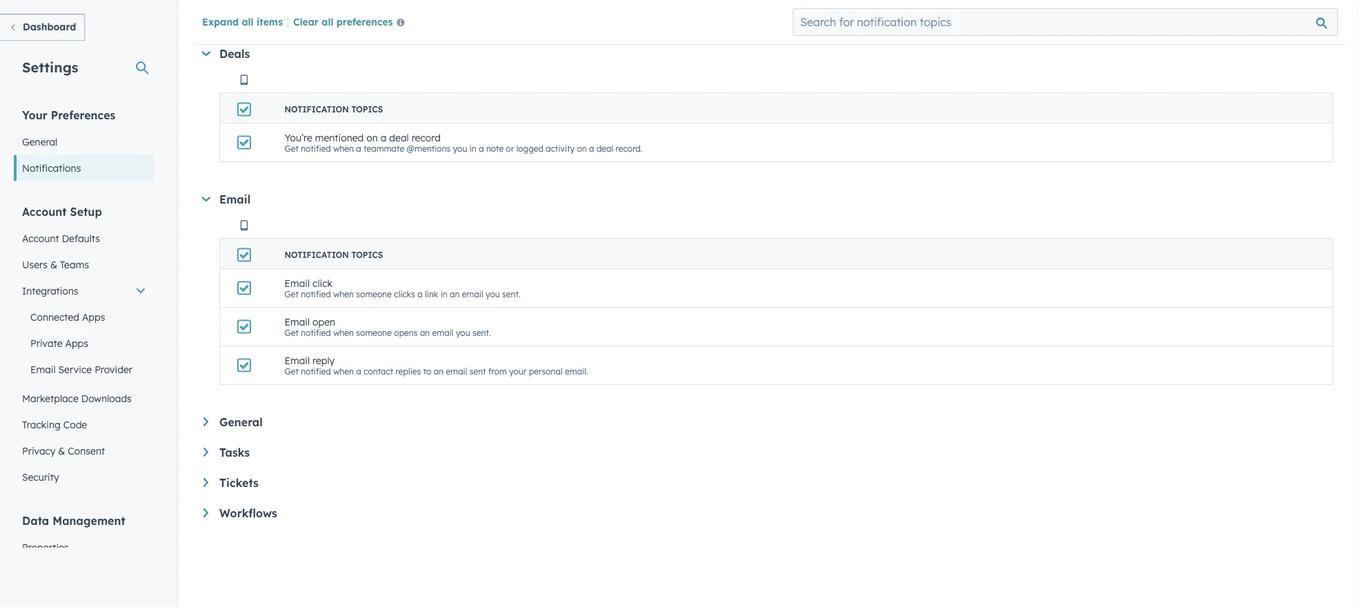 Task type: describe. For each thing, give the bounding box(es) containing it.
topics for email
[[352, 250, 383, 260]]

& for users
[[50, 258, 57, 271]]

privacy & consent link
[[14, 438, 155, 464]]

you inside email open get notified when someone opens an email you sent.
[[456, 328, 470, 338]]

apps for private apps
[[65, 337, 88, 349]]

notified for open
[[301, 328, 331, 338]]

all for expand
[[242, 15, 254, 27]]

notified for reply
[[301, 366, 331, 377]]

activity
[[546, 143, 575, 154]]

properties link
[[14, 534, 155, 561]]

private apps
[[30, 337, 88, 349]]

caret image for tickets
[[204, 478, 208, 487]]

marketplace downloads
[[22, 392, 132, 404]]

consent
[[68, 445, 105, 457]]

email reply get notified when a contact replies to an email sent from your personal email.
[[285, 354, 588, 377]]

marketplace downloads link
[[14, 385, 155, 412]]

data
[[22, 514, 49, 528]]

caret image for tasks
[[204, 448, 208, 457]]

general inside your preferences element
[[22, 136, 57, 148]]

clear all preferences button
[[293, 14, 410, 31]]

0 horizontal spatial deal
[[389, 131, 409, 143]]

Search for notification topics search field
[[793, 8, 1339, 36]]

workflows
[[219, 507, 277, 520]]

teams
[[60, 258, 89, 271]]

private
[[30, 337, 62, 349]]

privacy
[[22, 445, 55, 457]]

preferences
[[51, 108, 116, 122]]

your preferences element
[[14, 107, 155, 181]]

setup
[[70, 205, 102, 218]]

account defaults
[[22, 232, 100, 244]]

users
[[22, 258, 48, 271]]

service
[[58, 363, 92, 375]]

data management element
[[14, 513, 155, 607]]

tracking
[[22, 419, 61, 431]]

tickets
[[219, 476, 259, 490]]

1 horizontal spatial deal
[[597, 143, 614, 154]]

users & teams link
[[14, 252, 155, 278]]

private apps link
[[14, 330, 155, 356]]

email for email service provider
[[30, 363, 56, 375]]

all for clear
[[322, 15, 334, 27]]

items
[[257, 15, 283, 27]]

teammate
[[364, 143, 405, 154]]

tracking code
[[22, 419, 87, 431]]

get inside you're mentioned on a deal record get notified when a teammate @mentions you in a note or logged activity on a deal record.
[[285, 143, 299, 154]]

someone for open
[[356, 328, 392, 338]]

get for email open
[[285, 328, 299, 338]]

notified for click
[[301, 289, 331, 299]]

caret image for email
[[202, 197, 211, 202]]

general button
[[204, 415, 1334, 429]]

record
[[412, 131, 441, 143]]

notification topics for email
[[285, 250, 383, 260]]

dashboard
[[23, 21, 76, 33]]

deals button
[[201, 47, 1334, 61]]

email click get notified when someone clicks a link in an email you sent.
[[285, 277, 521, 299]]

account setup
[[22, 205, 102, 218]]

you're mentioned on a deal record get notified when a teammate @mentions you in a note or logged activity on a deal record.
[[285, 131, 643, 154]]

mentioned
[[315, 131, 364, 143]]

caret image for workflows
[[204, 509, 208, 517]]

email for email
[[219, 193, 251, 206]]

preferences
[[337, 15, 393, 27]]

email for email click get notified when someone clicks a link in an email you sent.
[[285, 277, 310, 289]]

logged
[[517, 143, 544, 154]]

clear all preferences
[[293, 15, 393, 27]]

email button
[[201, 193, 1334, 206]]

1 vertical spatial general
[[219, 415, 263, 429]]

0 horizontal spatial on
[[367, 131, 378, 143]]

a inside email reply get notified when a contact replies to an email sent from your personal email.
[[356, 366, 361, 377]]

note
[[486, 143, 504, 154]]

users & teams
[[22, 258, 89, 271]]

a left record
[[381, 131, 387, 143]]

click
[[313, 277, 333, 289]]

security
[[22, 471, 59, 483]]

data management
[[22, 514, 125, 528]]

when inside you're mentioned on a deal record get notified when a teammate @mentions you in a note or logged activity on a deal record.
[[333, 143, 354, 154]]

connected
[[30, 311, 79, 323]]

an inside email reply get notified when a contact replies to an email sent from your personal email.
[[434, 366, 444, 377]]

marketplace
[[22, 392, 79, 404]]

you're
[[285, 131, 312, 143]]

@mentions
[[407, 143, 451, 154]]

apps for connected apps
[[82, 311, 105, 323]]

contact
[[364, 366, 394, 377]]

reply
[[313, 354, 335, 366]]

expand all items button
[[202, 15, 283, 27]]

management
[[53, 514, 125, 528]]

sent. inside email click get notified when someone clicks a link in an email you sent.
[[502, 289, 521, 299]]

an inside email open get notified when someone opens an email you sent.
[[420, 328, 430, 338]]

email.
[[565, 366, 588, 377]]

notification for deals
[[285, 104, 349, 115]]

open
[[313, 316, 335, 328]]

provider
[[95, 363, 132, 375]]

email service provider link
[[14, 356, 155, 383]]

defaults
[[62, 232, 100, 244]]

personal
[[529, 366, 563, 377]]



Task type: locate. For each thing, give the bounding box(es) containing it.
1 get from the top
[[285, 143, 299, 154]]

3 when from the top
[[333, 328, 354, 338]]

connected apps link
[[14, 304, 155, 330]]

someone inside email open get notified when someone opens an email you sent.
[[356, 328, 392, 338]]

1 account from the top
[[22, 205, 67, 218]]

0 vertical spatial someone
[[356, 289, 392, 299]]

a right the activity
[[589, 143, 595, 154]]

email left sent
[[446, 366, 467, 377]]

email up email reply get notified when a contact replies to an email sent from your personal email.
[[432, 328, 454, 338]]

someone for click
[[356, 289, 392, 299]]

1 vertical spatial &
[[58, 445, 65, 457]]

notified
[[301, 143, 331, 154], [301, 289, 331, 299], [301, 328, 331, 338], [301, 366, 331, 377]]

get for email reply
[[285, 366, 299, 377]]

notification topics up click at the left top
[[285, 250, 383, 260]]

expand
[[202, 15, 239, 27]]

in inside email click get notified when someone clicks a link in an email you sent.
[[441, 289, 448, 299]]

account
[[22, 205, 67, 218], [22, 232, 59, 244]]

someone
[[356, 289, 392, 299], [356, 328, 392, 338]]

1 all from the left
[[242, 15, 254, 27]]

2 get from the top
[[285, 289, 299, 299]]

in inside you're mentioned on a deal record get notified when a teammate @mentions you in a note or logged activity on a deal record.
[[470, 143, 477, 154]]

on right the "mentioned"
[[367, 131, 378, 143]]

notifications link
[[14, 155, 155, 181]]

you for record
[[453, 143, 467, 154]]

in
[[470, 143, 477, 154], [441, 289, 448, 299]]

caret image inside tasks dropdown button
[[204, 448, 208, 457]]

0 vertical spatial an
[[450, 289, 460, 299]]

account for account setup
[[22, 205, 67, 218]]

your preferences
[[22, 108, 116, 122]]

notified up reply
[[301, 328, 331, 338]]

0 vertical spatial account
[[22, 205, 67, 218]]

dashboard link
[[0, 14, 85, 41]]

topics up the "mentioned"
[[352, 104, 383, 115]]

1 vertical spatial account
[[22, 232, 59, 244]]

when left the contact
[[333, 366, 354, 377]]

workflows button
[[204, 507, 1334, 520]]

1 vertical spatial caret image
[[204, 448, 208, 457]]

when inside email open get notified when someone opens an email you sent.
[[333, 328, 354, 338]]

account for account defaults
[[22, 232, 59, 244]]

notified inside you're mentioned on a deal record get notified when a teammate @mentions you in a note or logged activity on a deal record.
[[301, 143, 331, 154]]

3 notified from the top
[[301, 328, 331, 338]]

1 when from the top
[[333, 143, 354, 154]]

notified inside email reply get notified when a contact replies to an email sent from your personal email.
[[301, 366, 331, 377]]

downloads
[[81, 392, 132, 404]]

tasks button
[[204, 446, 1334, 460]]

2 vertical spatial caret image
[[204, 478, 208, 487]]

topics
[[352, 104, 383, 115], [352, 250, 383, 260]]

0 horizontal spatial an
[[420, 328, 430, 338]]

tasks
[[219, 446, 250, 460]]

caret image for general
[[204, 418, 208, 426]]

general link
[[14, 129, 155, 155]]

when
[[333, 143, 354, 154], [333, 289, 354, 299], [333, 328, 354, 338], [333, 366, 354, 377]]

in left "note"
[[470, 143, 477, 154]]

you for someone
[[486, 289, 500, 299]]

when inside email click get notified when someone clicks a link in an email you sent.
[[333, 289, 354, 299]]

& right privacy
[[58, 445, 65, 457]]

notification for email
[[285, 250, 349, 260]]

1 vertical spatial sent.
[[473, 328, 491, 338]]

an
[[450, 289, 460, 299], [420, 328, 430, 338], [434, 366, 444, 377]]

when left teammate
[[333, 143, 354, 154]]

0 horizontal spatial all
[[242, 15, 254, 27]]

on
[[367, 131, 378, 143], [577, 143, 587, 154]]

email inside email reply get notified when a contact replies to an email sent from your personal email.
[[446, 366, 467, 377]]

account defaults link
[[14, 225, 155, 252]]

properties
[[22, 541, 69, 553]]

1 vertical spatial caret image
[[204, 418, 208, 426]]

1 someone from the top
[[356, 289, 392, 299]]

0 vertical spatial topics
[[352, 104, 383, 115]]

get inside email click get notified when someone clicks a link in an email you sent.
[[285, 289, 299, 299]]

2 notification from the top
[[285, 250, 349, 260]]

your
[[509, 366, 527, 377]]

link
[[425, 289, 438, 299]]

all left items
[[242, 15, 254, 27]]

tracking code link
[[14, 412, 155, 438]]

email open get notified when someone opens an email you sent.
[[285, 316, 491, 338]]

account setup element
[[14, 204, 155, 490]]

all
[[242, 15, 254, 27], [322, 15, 334, 27]]

account inside account defaults link
[[22, 232, 59, 244]]

email inside email reply get notified when a contact replies to an email sent from your personal email.
[[285, 354, 310, 366]]

from
[[489, 366, 507, 377]]

1 vertical spatial you
[[486, 289, 500, 299]]

notification topics for deals
[[285, 104, 383, 115]]

caret image inside tickets dropdown button
[[204, 478, 208, 487]]

4 notified from the top
[[301, 366, 331, 377]]

code
[[63, 419, 87, 431]]

sent.
[[502, 289, 521, 299], [473, 328, 491, 338]]

0 vertical spatial notification
[[285, 104, 349, 115]]

0 vertical spatial email
[[462, 289, 484, 299]]

when inside email reply get notified when a contact replies to an email sent from your personal email.
[[333, 366, 354, 377]]

1 vertical spatial notification
[[285, 250, 349, 260]]

2 vertical spatial an
[[434, 366, 444, 377]]

email right link
[[462, 289, 484, 299]]

expand all items
[[202, 15, 283, 27]]

a left teammate
[[356, 143, 361, 154]]

1 vertical spatial in
[[441, 289, 448, 299]]

deal
[[389, 131, 409, 143], [597, 143, 614, 154]]

general
[[22, 136, 57, 148], [219, 415, 263, 429]]

1 horizontal spatial an
[[434, 366, 444, 377]]

2 someone from the top
[[356, 328, 392, 338]]

or
[[506, 143, 514, 154]]

get left click at the left top
[[285, 289, 299, 299]]

0 horizontal spatial in
[[441, 289, 448, 299]]

notified up 'open'
[[301, 289, 331, 299]]

0 horizontal spatial sent.
[[473, 328, 491, 338]]

1 horizontal spatial all
[[322, 15, 334, 27]]

0 vertical spatial caret image
[[202, 197, 211, 202]]

replies
[[396, 366, 421, 377]]

someone inside email click get notified when someone clicks a link in an email you sent.
[[356, 289, 392, 299]]

2 when from the top
[[333, 289, 354, 299]]

notified inside email click get notified when someone clicks a link in an email you sent.
[[301, 289, 331, 299]]

0 horizontal spatial general
[[22, 136, 57, 148]]

clicks
[[394, 289, 415, 299]]

notification topics up the "mentioned"
[[285, 104, 383, 115]]

1 vertical spatial notification topics
[[285, 250, 383, 260]]

apps up service
[[65, 337, 88, 349]]

get inside email reply get notified when a contact replies to an email sent from your personal email.
[[285, 366, 299, 377]]

you inside you're mentioned on a deal record get notified when a teammate @mentions you in a note or logged activity on a deal record.
[[453, 143, 467, 154]]

notifications
[[22, 162, 81, 174]]

settings
[[22, 58, 78, 76]]

a
[[381, 131, 387, 143], [356, 143, 361, 154], [479, 143, 484, 154], [589, 143, 595, 154], [418, 289, 423, 299], [356, 366, 361, 377]]

1 vertical spatial apps
[[65, 337, 88, 349]]

sent
[[470, 366, 486, 377]]

get inside email open get notified when someone opens an email you sent.
[[285, 328, 299, 338]]

1 notified from the top
[[301, 143, 331, 154]]

get left 'open'
[[285, 328, 299, 338]]

in right link
[[441, 289, 448, 299]]

1 vertical spatial someone
[[356, 328, 392, 338]]

to
[[424, 366, 432, 377]]

privacy & consent
[[22, 445, 105, 457]]

caret image inside the deals dropdown button
[[202, 51, 211, 56]]

email service provider
[[30, 363, 132, 375]]

your
[[22, 108, 47, 122]]

0 vertical spatial general
[[22, 136, 57, 148]]

get
[[285, 143, 299, 154], [285, 289, 299, 299], [285, 328, 299, 338], [285, 366, 299, 377]]

2 vertical spatial you
[[456, 328, 470, 338]]

apps
[[82, 311, 105, 323], [65, 337, 88, 349]]

email for email reply get notified when a contact replies to an email sent from your personal email.
[[285, 354, 310, 366]]

integrations button
[[14, 278, 155, 304]]

integrations
[[22, 285, 78, 297]]

get for email click
[[285, 289, 299, 299]]

all inside button
[[322, 15, 334, 27]]

caret image inside general dropdown button
[[204, 418, 208, 426]]

apps down 'integrations' button
[[82, 311, 105, 323]]

someone left clicks on the top of page
[[356, 289, 392, 299]]

0 vertical spatial in
[[470, 143, 477, 154]]

an right link
[[450, 289, 460, 299]]

1 vertical spatial an
[[420, 328, 430, 338]]

deals
[[219, 47, 250, 61]]

when for click
[[333, 289, 354, 299]]

all right 'clear'
[[322, 15, 334, 27]]

you
[[453, 143, 467, 154], [486, 289, 500, 299], [456, 328, 470, 338]]

opens
[[394, 328, 418, 338]]

sent. inside email open get notified when someone opens an email you sent.
[[473, 328, 491, 338]]

notified inside email open get notified when someone opens an email you sent.
[[301, 328, 331, 338]]

deal left record
[[389, 131, 409, 143]]

caret image for deals
[[202, 51, 211, 56]]

1 topics from the top
[[352, 104, 383, 115]]

&
[[50, 258, 57, 271], [58, 445, 65, 457]]

0 vertical spatial &
[[50, 258, 57, 271]]

email inside email open get notified when someone opens an email you sent.
[[432, 328, 454, 338]]

notification up click at the left top
[[285, 250, 349, 260]]

you right the @mentions
[[453, 143, 467, 154]]

an right to
[[434, 366, 444, 377]]

2 account from the top
[[22, 232, 59, 244]]

2 all from the left
[[322, 15, 334, 27]]

someone left opens
[[356, 328, 392, 338]]

2 notified from the top
[[301, 289, 331, 299]]

tickets button
[[204, 476, 1334, 490]]

get left reply
[[285, 366, 299, 377]]

notification up the you're
[[285, 104, 349, 115]]

apps inside "link"
[[65, 337, 88, 349]]

email inside email click get notified when someone clicks a link in an email you sent.
[[285, 277, 310, 289]]

1 horizontal spatial sent.
[[502, 289, 521, 299]]

get left the "mentioned"
[[285, 143, 299, 154]]

& for privacy
[[58, 445, 65, 457]]

caret image inside email dropdown button
[[202, 197, 211, 202]]

an inside email click get notified when someone clicks a link in an email you sent.
[[450, 289, 460, 299]]

0 horizontal spatial &
[[50, 258, 57, 271]]

1 vertical spatial topics
[[352, 250, 383, 260]]

1 horizontal spatial in
[[470, 143, 477, 154]]

record.
[[616, 143, 643, 154]]

clear
[[293, 15, 319, 27]]

email for email open get notified when someone opens an email you sent.
[[285, 316, 310, 328]]

1 horizontal spatial &
[[58, 445, 65, 457]]

& right users
[[50, 258, 57, 271]]

2 vertical spatial email
[[446, 366, 467, 377]]

security link
[[14, 464, 155, 490]]

you inside email click get notified when someone clicks a link in an email you sent.
[[486, 289, 500, 299]]

1 horizontal spatial general
[[219, 415, 263, 429]]

a left the contact
[[356, 366, 361, 377]]

notified down 'open'
[[301, 366, 331, 377]]

when right click at the left top
[[333, 289, 354, 299]]

account up account defaults
[[22, 205, 67, 218]]

when for open
[[333, 328, 354, 338]]

0 vertical spatial you
[[453, 143, 467, 154]]

general down your
[[22, 136, 57, 148]]

email inside email open get notified when someone opens an email you sent.
[[285, 316, 310, 328]]

caret image
[[202, 197, 211, 202], [204, 448, 208, 457], [204, 478, 208, 487]]

a inside email click get notified when someone clicks a link in an email you sent.
[[418, 289, 423, 299]]

2 vertical spatial caret image
[[204, 509, 208, 517]]

account up users
[[22, 232, 59, 244]]

a left link
[[418, 289, 423, 299]]

notification
[[285, 104, 349, 115], [285, 250, 349, 260]]

2 horizontal spatial an
[[450, 289, 460, 299]]

general up "tasks"
[[219, 415, 263, 429]]

deal left record.
[[597, 143, 614, 154]]

1 notification topics from the top
[[285, 104, 383, 115]]

& inside 'link'
[[58, 445, 65, 457]]

email inside account setup element
[[30, 363, 56, 375]]

when for reply
[[333, 366, 354, 377]]

you up sent
[[456, 328, 470, 338]]

2 notification topics from the top
[[285, 250, 383, 260]]

a left "note"
[[479, 143, 484, 154]]

0 vertical spatial caret image
[[202, 51, 211, 56]]

email
[[219, 193, 251, 206], [285, 277, 310, 289], [285, 316, 310, 328], [285, 354, 310, 366], [30, 363, 56, 375]]

4 get from the top
[[285, 366, 299, 377]]

1 vertical spatial email
[[432, 328, 454, 338]]

notified left teammate
[[301, 143, 331, 154]]

0 vertical spatial sent.
[[502, 289, 521, 299]]

topics up email click get notified when someone clicks a link in an email you sent.
[[352, 250, 383, 260]]

connected apps
[[30, 311, 105, 323]]

1 horizontal spatial on
[[577, 143, 587, 154]]

an right opens
[[420, 328, 430, 338]]

email
[[462, 289, 484, 299], [432, 328, 454, 338], [446, 366, 467, 377]]

2 topics from the top
[[352, 250, 383, 260]]

4 when from the top
[[333, 366, 354, 377]]

0 vertical spatial apps
[[82, 311, 105, 323]]

3 get from the top
[[285, 328, 299, 338]]

caret image inside "workflows" dropdown button
[[204, 509, 208, 517]]

topics for deals
[[352, 104, 383, 115]]

you right link
[[486, 289, 500, 299]]

email inside email click get notified when someone clicks a link in an email you sent.
[[462, 289, 484, 299]]

1 notification from the top
[[285, 104, 349, 115]]

when up reply
[[333, 328, 354, 338]]

0 vertical spatial notification topics
[[285, 104, 383, 115]]

caret image
[[202, 51, 211, 56], [204, 418, 208, 426], [204, 509, 208, 517]]

on right the activity
[[577, 143, 587, 154]]



Task type: vqa. For each thing, say whether or not it's contained in the screenshot.
first Press to sort. Element from the right's Press to sort. icon
no



